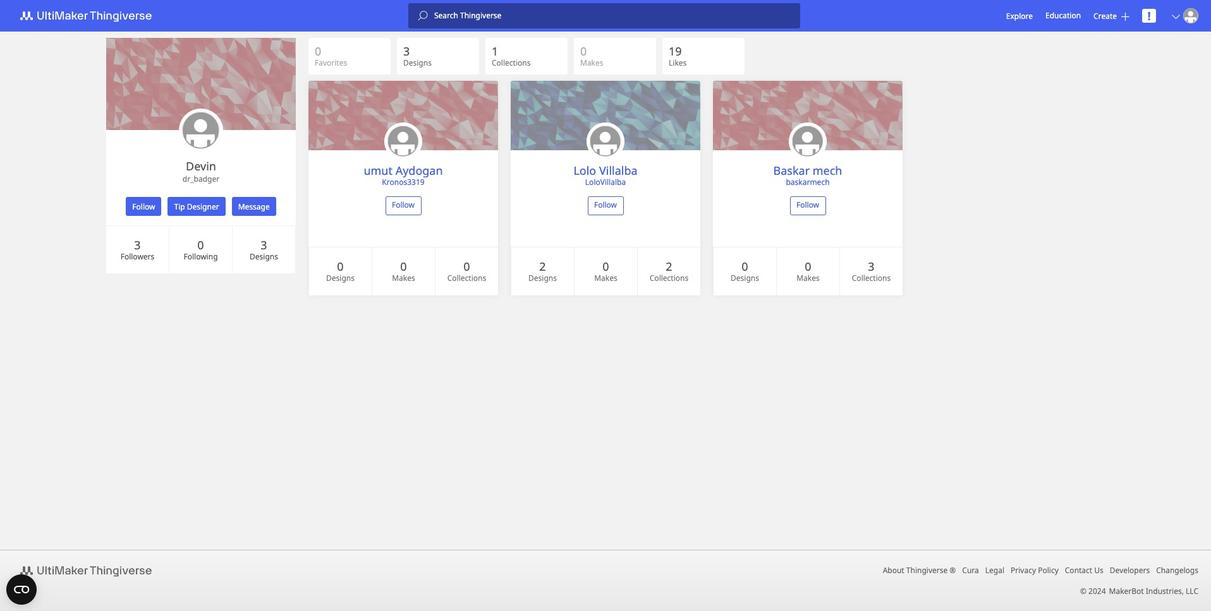 Task type: locate. For each thing, give the bounding box(es) containing it.
explore
[[1006, 10, 1033, 21]]

changelogs
[[1156, 566, 1199, 577]]

cover img image up baskar mech link
[[713, 81, 903, 150]]

mech
[[813, 163, 842, 178]]

cura
[[962, 566, 979, 577]]

0 vertical spatial avatar image
[[1183, 8, 1199, 23]]

following
[[184, 251, 218, 262]]

3 designs down search control icon
[[403, 44, 432, 68]]

3 inside 3 followers
[[134, 237, 141, 253]]

search control image
[[418, 11, 428, 21]]

1 horizontal spatial 3 designs
[[403, 44, 432, 68]]

follow down kronos3319
[[392, 200, 415, 211]]

0 horizontal spatial 3 designs
[[250, 237, 278, 262]]

2 designs
[[529, 259, 557, 284]]

1 user card image from the left
[[384, 123, 422, 161]]

designs for umut
[[326, 273, 355, 284]]

user card image
[[384, 123, 422, 161], [587, 123, 625, 161], [789, 123, 827, 161]]

0 vertical spatial 3 designs
[[403, 44, 432, 68]]

about
[[883, 566, 905, 577]]

0 designs
[[326, 259, 355, 284], [731, 259, 759, 284]]

follow
[[392, 200, 415, 211], [594, 200, 617, 211], [797, 200, 819, 211], [132, 201, 155, 212]]

0 inside 0 favorites
[[315, 44, 321, 59]]

follow down lolovillalba link
[[594, 200, 617, 211]]

follow for villalba
[[594, 200, 617, 211]]

1 horizontal spatial 2
[[666, 259, 672, 274]]

0 horizontal spatial avatar image
[[182, 112, 220, 150]]

0 horizontal spatial cover img image
[[309, 81, 498, 150]]

us
[[1095, 566, 1104, 577]]

changelogs link
[[1156, 566, 1199, 577]]

avatar image right !
[[1183, 8, 1199, 23]]

19 likes
[[669, 44, 687, 68]]

Search Thingiverse text field
[[428, 11, 800, 21]]

2 inside 2 collections
[[666, 259, 672, 274]]

privacy policy link
[[1011, 566, 1059, 577]]

dr_badger
[[183, 174, 219, 185]]

1 horizontal spatial cover img image
[[511, 81, 700, 150]]

cura link
[[962, 566, 979, 577]]

create button
[[1094, 10, 1130, 21]]

0 horizontal spatial 0 designs
[[326, 259, 355, 284]]

tip
[[174, 201, 185, 212]]

1 vertical spatial 3 designs
[[250, 237, 278, 262]]

user card image for villalba
[[587, 123, 625, 161]]

1 vertical spatial avatar image
[[182, 112, 220, 150]]

cover img image up 'lolo villalba' 'link'
[[511, 81, 700, 150]]

0 designs for baskar
[[731, 259, 759, 284]]

cover image
[[106, 38, 296, 130]]

collections
[[492, 58, 531, 68], [447, 273, 486, 284], [650, 273, 689, 284], [852, 273, 891, 284]]

0 horizontal spatial 2
[[539, 259, 546, 274]]

avatar image
[[1183, 8, 1199, 23], [182, 112, 220, 150]]

follow inside follow button
[[132, 201, 155, 212]]

1 2 from the left
[[539, 259, 546, 274]]

2 user card image from the left
[[587, 123, 625, 161]]

1 0 designs from the left
[[326, 259, 355, 284]]

likes
[[669, 58, 687, 68]]

user card image up 'lolo villalba' 'link'
[[587, 123, 625, 161]]

1 horizontal spatial user card image
[[587, 123, 625, 161]]

makes for umut aydogan
[[392, 273, 415, 284]]

follow left tip
[[132, 201, 155, 212]]

! link
[[1142, 8, 1156, 23]]

cover img image up the umut aydogan link
[[309, 81, 498, 150]]

thingiverse
[[906, 566, 948, 577]]

baskar mech link
[[774, 163, 842, 178]]

designer
[[187, 201, 219, 212]]

kronos3319
[[382, 177, 425, 187]]

19
[[669, 44, 682, 59]]

baskarmech
[[786, 177, 830, 187]]

makerbot logo image
[[13, 8, 167, 23]]

3 cover img image from the left
[[713, 81, 903, 150]]

1 horizontal spatial 0 designs
[[731, 259, 759, 284]]

create
[[1094, 10, 1117, 21]]

user card image for mech
[[789, 123, 827, 161]]

villalba
[[599, 163, 638, 178]]

0 horizontal spatial user card image
[[384, 123, 422, 161]]

makes for lolo villalba
[[594, 273, 618, 284]]

3 designs
[[403, 44, 432, 68], [250, 237, 278, 262]]

plusicon image
[[1122, 12, 1130, 21]]

3 user card image from the left
[[789, 123, 827, 161]]

0 makes
[[580, 44, 603, 68], [392, 259, 415, 284], [594, 259, 618, 284], [797, 259, 820, 284]]

0
[[315, 44, 321, 59], [580, 44, 587, 59], [197, 237, 204, 253], [337, 259, 344, 274], [400, 259, 407, 274], [464, 259, 470, 274], [603, 259, 609, 274], [742, 259, 748, 274], [805, 259, 812, 274]]

designs for baskar
[[731, 273, 759, 284]]

cover img image for aydogan
[[309, 81, 498, 150]]

baskar
[[774, 163, 810, 178]]

1 horizontal spatial avatar image
[[1183, 8, 1199, 23]]

3
[[403, 44, 410, 59], [134, 237, 141, 253], [261, 237, 267, 253], [868, 259, 875, 274]]

2 2 from the left
[[666, 259, 672, 274]]

dr_badger link
[[106, 174, 296, 185]]

cover img image
[[309, 81, 498, 150], [511, 81, 700, 150], [713, 81, 903, 150]]

1 cover img image from the left
[[309, 81, 498, 150]]

2 horizontal spatial user card image
[[789, 123, 827, 161]]

follow down baskarmech link
[[797, 200, 819, 211]]

kronos3319 link
[[382, 177, 425, 187]]

follow for mech
[[797, 200, 819, 211]]

developers
[[1110, 566, 1150, 577]]

baskarmech link
[[786, 177, 830, 187]]

policy
[[1038, 566, 1059, 577]]

follow button
[[126, 197, 162, 216]]

makes
[[580, 58, 603, 68], [392, 273, 415, 284], [594, 273, 618, 284], [797, 273, 820, 284]]

makerbot industries, llc link
[[1109, 587, 1199, 597]]

user card image for aydogan
[[384, 123, 422, 161]]

2 horizontal spatial cover img image
[[713, 81, 903, 150]]

3 designs down message button
[[250, 237, 278, 262]]

0 following
[[184, 237, 218, 262]]

2 0 designs from the left
[[731, 259, 759, 284]]

llc
[[1186, 587, 1199, 597]]

1
[[492, 44, 498, 59]]

designs
[[403, 58, 432, 68], [250, 251, 278, 262], [326, 273, 355, 284], [529, 273, 557, 284], [731, 273, 759, 284]]

2 cover img image from the left
[[511, 81, 700, 150]]

user card image up baskar mech link
[[789, 123, 827, 161]]

0 inside 0 following
[[197, 237, 204, 253]]

2 inside "2 designs"
[[539, 259, 546, 274]]

lolo villalba link
[[574, 163, 638, 178]]

2 collections
[[650, 259, 689, 284]]

avatar image up devin link
[[182, 112, 220, 150]]

user card image up the umut aydogan link
[[384, 123, 422, 161]]

2
[[539, 259, 546, 274], [666, 259, 672, 274]]



Task type: describe. For each thing, give the bounding box(es) containing it.
© 2024 makerbot industries, llc
[[1080, 587, 1199, 597]]

lolo villalba lolovillalba
[[574, 163, 638, 187]]

designs for lolo
[[529, 273, 557, 284]]

2 for 2 designs
[[539, 259, 546, 274]]

makerbot
[[1109, 587, 1144, 597]]

umut
[[364, 163, 393, 178]]

education link
[[1046, 9, 1081, 23]]

1 collections
[[492, 44, 531, 68]]

contact
[[1065, 566, 1093, 577]]

0 collections
[[447, 259, 486, 284]]

devin link
[[186, 159, 216, 174]]

2024
[[1089, 587, 1106, 597]]

tip designer button
[[168, 197, 225, 216]]

explore button
[[1006, 10, 1033, 21]]

legal
[[985, 566, 1005, 577]]

!
[[1148, 8, 1151, 23]]

developers link
[[1110, 566, 1150, 577]]

aydogan
[[396, 163, 443, 178]]

0 designs for umut
[[326, 259, 355, 284]]

message
[[238, 201, 270, 212]]

3 followers
[[121, 237, 154, 262]]

industries,
[[1146, 587, 1184, 597]]

contact us link
[[1065, 566, 1104, 577]]

devin dr_badger
[[183, 159, 219, 185]]

follow for aydogan
[[392, 200, 415, 211]]

umut aydogan link
[[364, 163, 443, 178]]

3 inside 3 collections
[[868, 259, 875, 274]]

0 makes for umut aydogan
[[392, 259, 415, 284]]

followers
[[121, 251, 154, 262]]

baskar mech baskarmech
[[774, 163, 842, 187]]

tip designer
[[174, 201, 219, 212]]

collections for 1
[[492, 58, 531, 68]]

makes for baskar mech
[[797, 273, 820, 284]]

message button
[[232, 197, 276, 216]]

0 makes for lolo villalba
[[594, 259, 618, 284]]

education
[[1046, 10, 1081, 21]]

collections for 2
[[650, 273, 689, 284]]

0 favorites
[[315, 44, 347, 68]]

about thingiverse ® cura legal privacy policy contact us developers changelogs
[[883, 566, 1199, 577]]

logo image
[[13, 564, 167, 579]]

lolo
[[574, 163, 596, 178]]

lolovillalba link
[[585, 177, 626, 187]]

cover img image for villalba
[[511, 81, 700, 150]]

umut aydogan kronos3319
[[364, 163, 443, 187]]

privacy
[[1011, 566, 1036, 577]]

2 for 2 collections
[[666, 259, 672, 274]]

collections for 3
[[852, 273, 891, 284]]

0 makes for baskar mech
[[797, 259, 820, 284]]

message link
[[229, 197, 279, 216]]

open widget image
[[6, 575, 37, 606]]

legal link
[[985, 566, 1005, 577]]

devin
[[186, 159, 216, 174]]

about thingiverse ® link
[[883, 566, 956, 577]]

collections for 0
[[447, 273, 486, 284]]

®
[[950, 566, 956, 577]]

favorites
[[315, 58, 347, 68]]

lolovillalba
[[585, 177, 626, 187]]

cover img image for mech
[[713, 81, 903, 150]]

©
[[1080, 587, 1087, 597]]

0 inside 0 collections
[[464, 259, 470, 274]]

3 collections
[[852, 259, 891, 284]]



Task type: vqa. For each thing, say whether or not it's contained in the screenshot.
Search Thingiverse text field at the top of the page
yes



